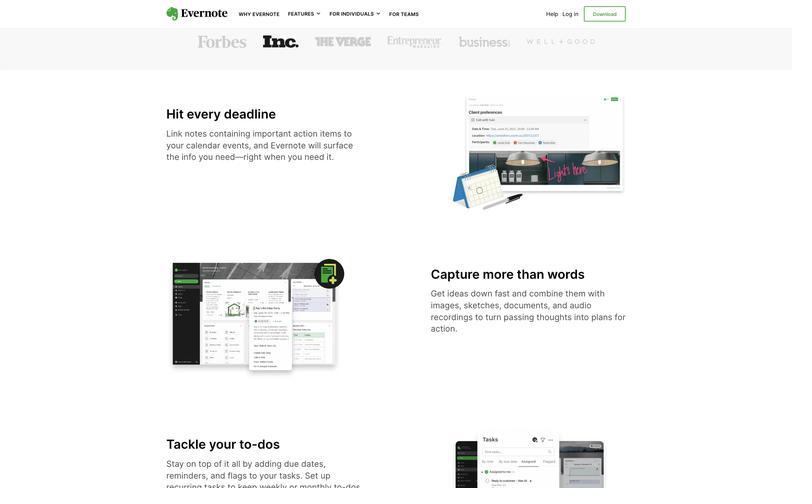 Task type: describe. For each thing, give the bounding box(es) containing it.
for teams link
[[389, 10, 419, 17]]

when
[[264, 152, 286, 162]]

capture
[[431, 267, 480, 282]]

get
[[431, 289, 445, 299]]

action.
[[431, 324, 458, 334]]

dos
[[258, 437, 280, 453]]

hit
[[166, 107, 184, 122]]

link
[[166, 129, 183, 139]]

log in
[[563, 10, 579, 17]]

on
[[186, 460, 196, 470]]

by
[[243, 460, 252, 470]]

dates,
[[301, 460, 326, 470]]

recurring
[[166, 483, 202, 489]]

documents,
[[504, 301, 550, 311]]

or
[[289, 483, 298, 489]]

sketches,
[[464, 301, 502, 311]]

more
[[483, 267, 514, 282]]

than
[[517, 267, 544, 282]]

to inside get ideas down fast and combine them with images, sketches, documents, and audio recordings to turn passing thoughts into plans for action.
[[475, 312, 483, 323]]

log in link
[[563, 10, 579, 17]]

notes
[[185, 129, 207, 139]]

reminders,
[[166, 471, 208, 481]]

for individuals button
[[330, 10, 381, 17]]

why
[[239, 11, 251, 17]]

important
[[253, 129, 291, 139]]

well + good logo image
[[527, 35, 595, 48]]

tackle your to-dos
[[166, 437, 280, 453]]

the verge logo image
[[315, 35, 371, 48]]

your inside link notes containing important action items to your calendar events, and evernote will surface the info you need—right when you need it.
[[166, 141, 184, 151]]

1 horizontal spatial your
[[209, 437, 236, 453]]

link notes containing important action items to your calendar events, and evernote will surface the info you need—right when you need it.
[[166, 129, 353, 162]]

to inside link notes containing important action items to your calendar events, and evernote will surface the info you need—right when you need it.
[[344, 129, 352, 139]]

will
[[308, 141, 321, 151]]

down
[[471, 289, 493, 299]]

help link
[[546, 10, 559, 17]]

tasks.
[[279, 471, 303, 481]]

top
[[199, 460, 212, 470]]

monthly
[[300, 483, 332, 489]]

log
[[563, 10, 573, 17]]

images,
[[431, 301, 462, 311]]

fast
[[495, 289, 510, 299]]

stay on top of it all by adding due dates, reminders, and flags to your tasks. set up recurring tasks to keep weekly or monthly to-d
[[166, 460, 360, 489]]

0 vertical spatial to-
[[239, 437, 258, 453]]

of
[[214, 460, 222, 470]]

every
[[187, 107, 221, 122]]

calendar
[[186, 141, 220, 151]]

turn
[[486, 312, 502, 323]]

them
[[566, 289, 586, 299]]

to up keep
[[249, 471, 257, 481]]

containing
[[209, 129, 250, 139]]

teams
[[401, 11, 419, 17]]

deadline
[[224, 107, 276, 122]]

for for for individuals
[[330, 11, 340, 17]]

to down flags
[[228, 483, 236, 489]]

tackle
[[166, 437, 206, 453]]

due
[[284, 460, 299, 470]]

and up documents,
[[512, 289, 527, 299]]

evernote inside link notes containing important action items to your calendar events, and evernote will surface the info you need—right when you need it.
[[271, 141, 306, 151]]

capture more than words
[[431, 267, 585, 282]]

get ideas down fast and combine them with images, sketches, documents, and audio recordings to turn passing thoughts into plans for action.
[[431, 289, 626, 334]]



Task type: vqa. For each thing, say whether or not it's contained in the screenshot.
DOWNLOAD link
yes



Task type: locate. For each thing, give the bounding box(es) containing it.
items
[[320, 129, 342, 139]]

1 horizontal spatial to-
[[334, 483, 346, 489]]

set
[[305, 471, 318, 481]]

to down "sketches,"
[[475, 312, 483, 323]]

2 vertical spatial your
[[260, 471, 277, 481]]

to- right monthly
[[334, 483, 346, 489]]

for
[[330, 11, 340, 17], [389, 11, 400, 17]]

for individuals
[[330, 11, 374, 17]]

evernote logo image
[[166, 7, 228, 21]]

stay
[[166, 460, 184, 470]]

download link
[[584, 6, 626, 22]]

0 horizontal spatial to-
[[239, 437, 258, 453]]

your
[[166, 141, 184, 151], [209, 437, 236, 453], [260, 471, 277, 481]]

0 horizontal spatial for
[[330, 11, 340, 17]]

business.com logo image
[[459, 35, 510, 48]]

it
[[224, 460, 229, 470]]

forbes logo image
[[197, 35, 247, 48]]

2 horizontal spatial your
[[260, 471, 277, 481]]

tasks
[[204, 483, 225, 489]]

to-
[[239, 437, 258, 453], [334, 483, 346, 489]]

your down link
[[166, 141, 184, 151]]

hit every deadline
[[166, 107, 276, 122]]

features button
[[288, 10, 321, 17]]

and
[[254, 141, 268, 151], [512, 289, 527, 299], [553, 301, 568, 311], [211, 471, 225, 481]]

need
[[305, 152, 324, 162]]

keep
[[238, 483, 257, 489]]

0 vertical spatial evernote
[[253, 11, 280, 17]]

download
[[593, 11, 617, 17]]

need—right
[[215, 152, 262, 162]]

with
[[588, 289, 605, 299]]

up
[[321, 471, 331, 481]]

for
[[615, 312, 626, 323]]

and inside link notes containing important action items to your calendar events, and evernote will surface the info you need—right when you need it.
[[254, 141, 268, 151]]

events,
[[223, 141, 251, 151]]

flags
[[228, 471, 247, 481]]

and down "important"
[[254, 141, 268, 151]]

1 vertical spatial to-
[[334, 483, 346, 489]]

for inside for teams link
[[389, 11, 400, 17]]

audio
[[570, 301, 592, 311]]

evernote right why
[[253, 11, 280, 17]]

for inside for individuals button
[[330, 11, 340, 17]]

passing
[[504, 312, 534, 323]]

calendar in evernote home integration image
[[166, 258, 347, 380]]

words
[[548, 267, 585, 282]]

evernote up when in the top of the page
[[271, 141, 306, 151]]

1 horizontal spatial for
[[389, 11, 400, 17]]

recordings
[[431, 312, 473, 323]]

to up surface
[[344, 129, 352, 139]]

1 you from the left
[[199, 152, 213, 162]]

to- inside stay on top of it all by adding due dates, reminders, and flags to your tasks. set up recurring tasks to keep weekly or monthly to-d
[[334, 483, 346, 489]]

to- up by
[[239, 437, 258, 453]]

your inside stay on top of it all by adding due dates, reminders, and flags to your tasks. set up recurring tasks to keep weekly or monthly to-d
[[260, 471, 277, 481]]

you
[[199, 152, 213, 162], [288, 152, 302, 162]]

0 horizontal spatial you
[[199, 152, 213, 162]]

why evernote link
[[239, 10, 280, 17]]

ideas
[[447, 289, 469, 299]]

it.
[[327, 152, 334, 162]]

1 vertical spatial your
[[209, 437, 236, 453]]

info
[[182, 152, 196, 162]]

surface
[[323, 141, 353, 151]]

and up the thoughts
[[553, 301, 568, 311]]

2 you from the left
[[288, 152, 302, 162]]

the
[[166, 152, 179, 162]]

for left teams
[[389, 11, 400, 17]]

thoughts
[[537, 312, 572, 323]]

plans
[[592, 312, 613, 323]]

you down calendar
[[199, 152, 213, 162]]

0 vertical spatial your
[[166, 141, 184, 151]]

your up weekly
[[260, 471, 277, 481]]

combine
[[529, 289, 563, 299]]

inc magazine logo image
[[263, 35, 299, 48]]

0 horizontal spatial your
[[166, 141, 184, 151]]

and inside stay on top of it all by adding due dates, reminders, and flags to your tasks. set up recurring tasks to keep weekly or monthly to-d
[[211, 471, 225, 481]]

adding
[[255, 460, 282, 470]]

features
[[288, 11, 314, 17]]

action
[[294, 129, 318, 139]]

individuals
[[341, 11, 374, 17]]

weekly
[[260, 483, 287, 489]]

to
[[344, 129, 352, 139], [475, 312, 483, 323], [249, 471, 257, 481], [228, 483, 236, 489]]

your up it
[[209, 437, 236, 453]]

and up tasks
[[211, 471, 225, 481]]

1 horizontal spatial you
[[288, 152, 302, 162]]

evernote
[[253, 11, 280, 17], [271, 141, 306, 151]]

1 vertical spatial evernote
[[271, 141, 306, 151]]

help
[[546, 10, 559, 17]]

you left need
[[288, 152, 302, 162]]

why evernote
[[239, 11, 280, 17]]

for left individuals
[[330, 11, 340, 17]]

into
[[574, 312, 589, 323]]

all
[[232, 460, 240, 470]]

for for for teams
[[389, 11, 400, 17]]

in
[[574, 10, 579, 17]]

evernote calendar integration showcase image
[[445, 93, 626, 213]]

multiple people task asignment evernote teams image
[[445, 425, 626, 489]]

entrepreneur magazine logo image
[[388, 35, 442, 48]]

for teams
[[389, 11, 419, 17]]



